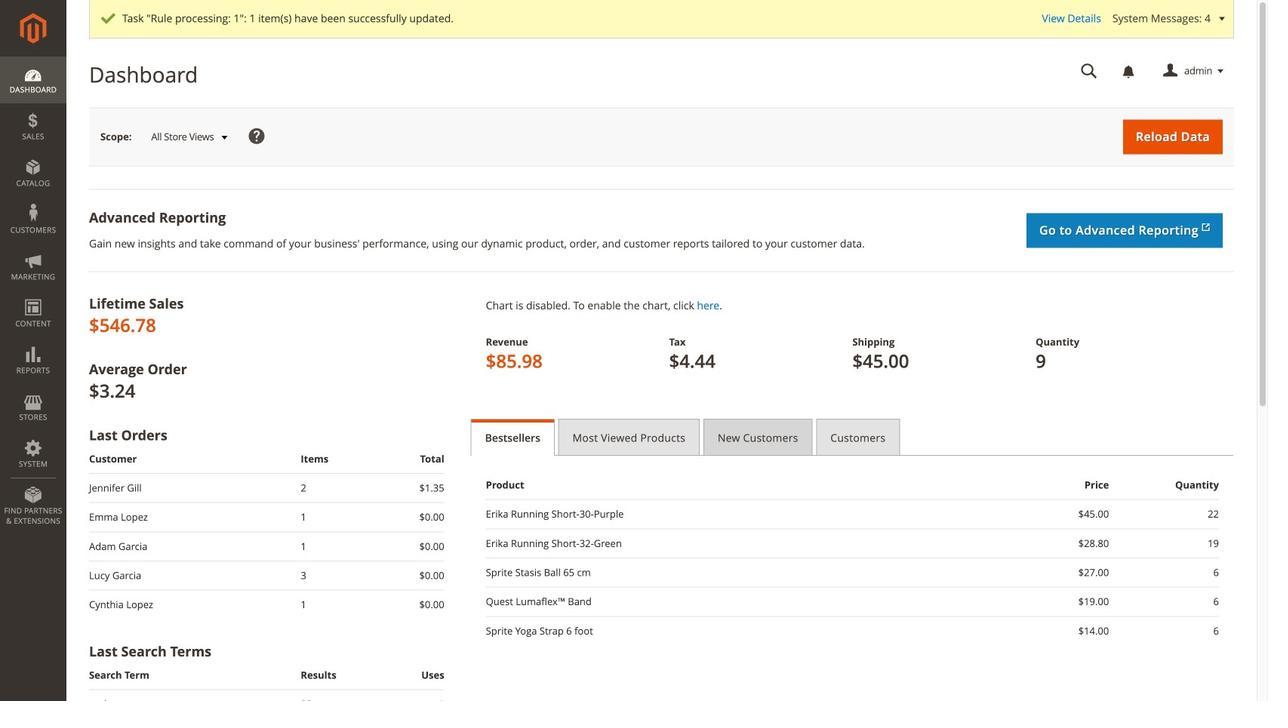 Task type: vqa. For each thing, say whether or not it's contained in the screenshot.
2nd To text box
no



Task type: locate. For each thing, give the bounding box(es) containing it.
magento admin panel image
[[20, 13, 46, 44]]

tab list
[[471, 419, 1235, 456]]

None text field
[[1071, 58, 1109, 85]]

menu bar
[[0, 57, 66, 534]]



